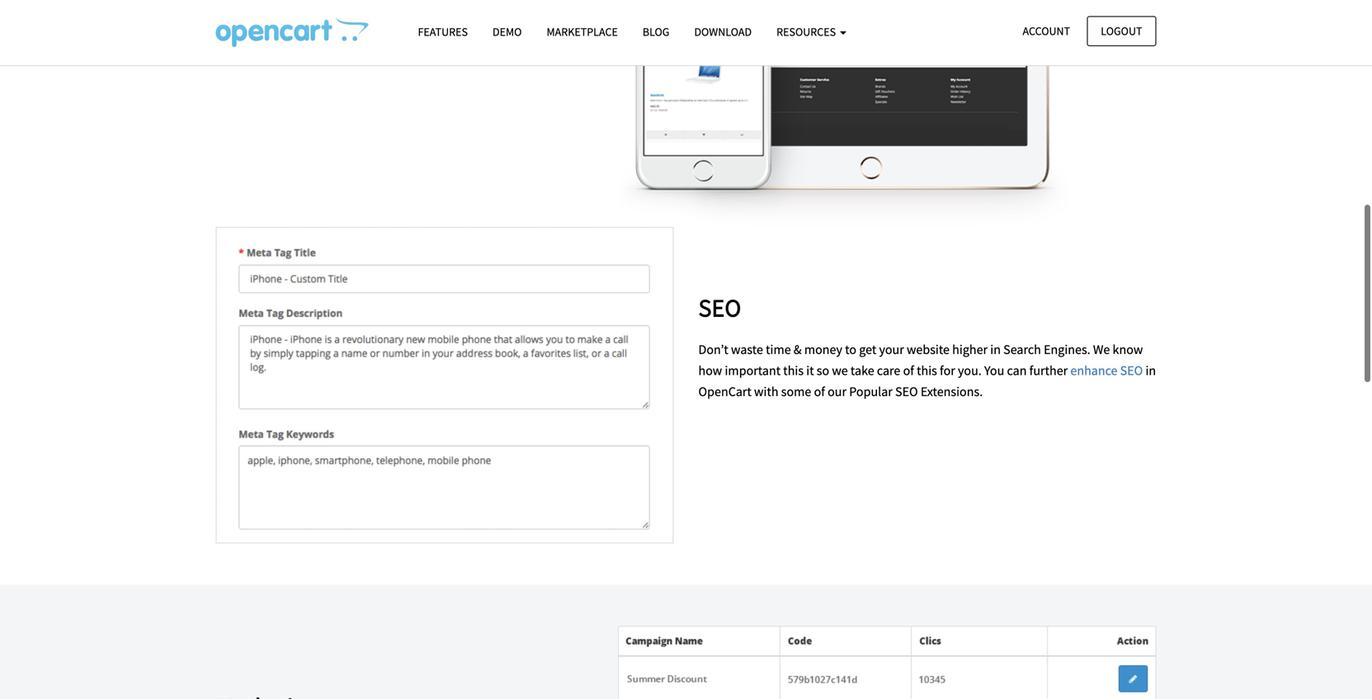 Task type: vqa. For each thing, say whether or not it's contained in the screenshot.
care
yes



Task type: locate. For each thing, give the bounding box(es) containing it.
in right the enhance seo link
[[1146, 362, 1156, 379]]

blog
[[643, 24, 670, 39]]

0 horizontal spatial this
[[784, 362, 804, 379]]

0 vertical spatial of
[[903, 362, 914, 379]]

waste
[[731, 341, 763, 358]]

marketing image
[[618, 626, 1157, 699]]

marketplace
[[547, 24, 618, 39]]

logout
[[1101, 24, 1143, 38]]

take
[[851, 362, 875, 379]]

1 horizontal spatial seo
[[896, 384, 918, 400]]

1 horizontal spatial of
[[903, 362, 914, 379]]

account link
[[1009, 16, 1085, 46]]

extensions.
[[921, 384, 983, 400]]

your
[[879, 341, 904, 358]]

important
[[725, 362, 781, 379]]

features link
[[406, 17, 480, 46]]

we
[[1093, 341, 1110, 358]]

this left for
[[917, 362, 937, 379]]

0 vertical spatial seo
[[699, 292, 741, 323]]

search
[[1004, 341, 1042, 358]]

of left our
[[814, 384, 825, 400]]

you
[[985, 362, 1005, 379]]

resources link
[[764, 17, 859, 46]]

time
[[766, 341, 791, 358]]

seo up don't
[[699, 292, 741, 323]]

0 horizontal spatial of
[[814, 384, 825, 400]]

opencart
[[699, 384, 752, 400]]

features
[[418, 24, 468, 39]]

can
[[1007, 362, 1027, 379]]

this left the it
[[784, 362, 804, 379]]

1 horizontal spatial this
[[917, 362, 937, 379]]

seo image
[[216, 227, 674, 544]]

0 horizontal spatial seo
[[699, 292, 741, 323]]

how
[[699, 362, 722, 379]]

this
[[784, 362, 804, 379], [917, 362, 937, 379]]

1 vertical spatial of
[[814, 384, 825, 400]]

of inside in opencart with some of our popular seo extensions.
[[814, 384, 825, 400]]

2 this from the left
[[917, 362, 937, 379]]

enhance
[[1071, 362, 1118, 379]]

blog link
[[630, 17, 682, 46]]

2 horizontal spatial seo
[[1121, 362, 1143, 379]]

money
[[805, 341, 843, 358]]

in inside in opencart with some of our popular seo extensions.
[[1146, 362, 1156, 379]]

seo
[[699, 292, 741, 323], [1121, 362, 1143, 379], [896, 384, 918, 400]]

1 horizontal spatial in
[[1146, 362, 1156, 379]]

of
[[903, 362, 914, 379], [814, 384, 825, 400]]

opencart - features image
[[216, 17, 369, 47]]

in
[[991, 341, 1001, 358], [1146, 362, 1156, 379]]

in up you
[[991, 341, 1001, 358]]

1 this from the left
[[784, 362, 804, 379]]

seo down the care at the bottom of page
[[896, 384, 918, 400]]

2 vertical spatial seo
[[896, 384, 918, 400]]

0 vertical spatial in
[[991, 341, 1001, 358]]

0 horizontal spatial in
[[991, 341, 1001, 358]]

don't
[[699, 341, 729, 358]]

of right the care at the bottom of page
[[903, 362, 914, 379]]

1 vertical spatial in
[[1146, 362, 1156, 379]]

it
[[807, 362, 814, 379]]

don't waste time & money to get your website higher in search engines. we know how important this it so we take care of this for you. you can further
[[699, 341, 1143, 379]]

seo down know
[[1121, 362, 1143, 379]]

in inside don't waste time & money to get your website higher in search engines. we know how important this it so we take care of this for you. you can further
[[991, 341, 1001, 358]]

demo link
[[480, 17, 534, 46]]



Task type: describe. For each thing, give the bounding box(es) containing it.
seo inside in opencart with some of our popular seo extensions.
[[896, 384, 918, 400]]

get
[[859, 341, 877, 358]]

you.
[[958, 362, 982, 379]]

know
[[1113, 341, 1143, 358]]

mobile / tablet image
[[618, 0, 1070, 227]]

enhance seo
[[1071, 362, 1143, 379]]

we
[[832, 362, 848, 379]]

account
[[1023, 24, 1071, 38]]

of inside don't waste time & money to get your website higher in search engines. we know how important this it so we take care of this for you. you can further
[[903, 362, 914, 379]]

demo
[[493, 24, 522, 39]]

our
[[828, 384, 847, 400]]

download
[[694, 24, 752, 39]]

care
[[877, 362, 901, 379]]

some
[[781, 384, 812, 400]]

in opencart with some of our popular seo extensions.
[[699, 362, 1156, 400]]

so
[[817, 362, 830, 379]]

to
[[845, 341, 857, 358]]

website
[[907, 341, 950, 358]]

&
[[794, 341, 802, 358]]

for
[[940, 362, 956, 379]]

download link
[[682, 17, 764, 46]]

logout link
[[1087, 16, 1157, 46]]

1 vertical spatial seo
[[1121, 362, 1143, 379]]

enhance seo link
[[1071, 362, 1143, 379]]

resources
[[777, 24, 838, 39]]

with
[[754, 384, 779, 400]]

popular
[[849, 384, 893, 400]]

engines.
[[1044, 341, 1091, 358]]

marketplace link
[[534, 17, 630, 46]]

further
[[1030, 362, 1068, 379]]

higher
[[953, 341, 988, 358]]



